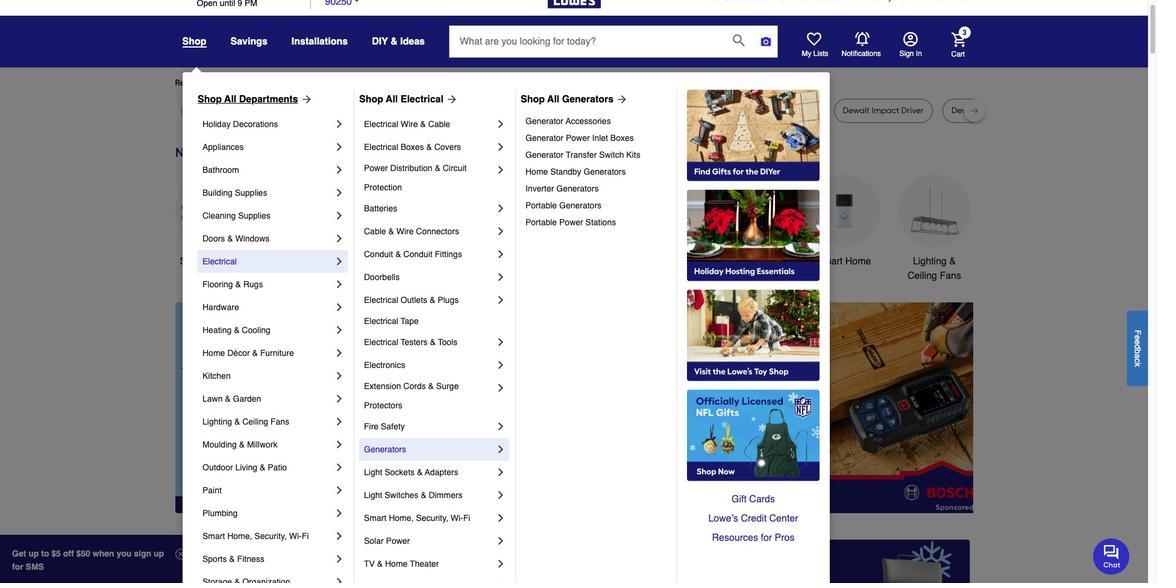 Task type: vqa. For each thing, say whether or not it's contained in the screenshot.
213 list item
no



Task type: describe. For each thing, give the bounding box(es) containing it.
inverter
[[526, 184, 554, 194]]

lowe's home improvement logo image
[[548, 0, 601, 23]]

holiday hosting essentials. image
[[687, 190, 820, 282]]

gift
[[732, 494, 747, 505]]

outdoor for outdoor living & patio
[[203, 463, 233, 473]]

gift cards link
[[687, 490, 820, 509]]

electrical for electrical wire & cable
[[364, 119, 398, 129]]

recommended
[[175, 78, 233, 88]]

chevron right image for batteries
[[495, 203, 507, 215]]

dewalt for dewalt drill bit
[[317, 106, 344, 116]]

chevron right image for doors & windows
[[333, 233, 345, 245]]

3
[[963, 29, 967, 37]]

1 vertical spatial lighting & ceiling fans
[[203, 417, 289, 427]]

security, for the left smart home, security, wi-fi link
[[255, 532, 287, 541]]

3 impact from the left
[[872, 106, 900, 116]]

scroll to item #5 image
[[738, 492, 767, 497]]

up to 35 percent off select small appliances. image
[[448, 540, 700, 584]]

chevron right image for appliances
[[333, 141, 345, 153]]

1 conduit from the left
[[364, 250, 393, 259]]

shop for shop
[[182, 36, 207, 47]]

1 horizontal spatial boxes
[[611, 133, 634, 143]]

1 vertical spatial bathroom
[[733, 256, 775, 267]]

fire safety
[[364, 422, 405, 432]]

a
[[1134, 354, 1143, 359]]

fitness
[[237, 555, 265, 564]]

hardware
[[203, 303, 239, 312]]

tool
[[274, 106, 289, 116]]

d
[[1134, 345, 1143, 349]]

security, for rightmost smart home, security, wi-fi link
[[416, 514, 448, 523]]

c
[[1134, 359, 1143, 363]]

sign in
[[900, 49, 922, 58]]

departments
[[239, 94, 298, 105]]

scroll to item #4 image
[[709, 492, 738, 497]]

chevron right image for heating & cooling
[[333, 324, 345, 336]]

solar power link
[[364, 530, 495, 553]]

standby
[[551, 167, 582, 177]]

2 drill from the left
[[572, 106, 587, 116]]

chevron right image for hardware
[[333, 301, 345, 314]]

electrical testers & tools link
[[364, 331, 495, 354]]

Search Query text field
[[450, 26, 724, 57]]

& inside extension cords & surge protectors
[[428, 382, 434, 391]]

building supplies link
[[203, 181, 333, 204]]

1 e from the top
[[1134, 335, 1143, 340]]

diy & ideas button
[[372, 31, 425, 52]]

accessories
[[566, 116, 611, 126]]

arrow right image
[[614, 93, 628, 106]]

flooring & rugs
[[203, 280, 263, 289]]

home décor & furniture
[[203, 349, 294, 358]]

equipment
[[640, 271, 687, 282]]

cleaning
[[203, 211, 236, 221]]

1 vertical spatial ceiling
[[242, 417, 268, 427]]

for inside the more suggestions for you link
[[379, 78, 390, 88]]

smart home, security, wi-fi for the left smart home, security, wi-fi link
[[203, 532, 309, 541]]

shop all departments
[[198, 94, 298, 105]]

outdoor living & patio link
[[203, 456, 333, 479]]

shop all departments link
[[198, 92, 313, 107]]

generators up drill bit set
[[562, 94, 614, 105]]

all for electrical
[[386, 94, 398, 105]]

installations button
[[292, 31, 348, 52]]

millwork
[[247, 440, 278, 450]]

sports & fitness link
[[203, 548, 333, 571]]

conduit & conduit fittings link
[[364, 243, 495, 266]]

solar
[[364, 537, 384, 546]]

inlet
[[592, 133, 608, 143]]

chevron right image for holiday decorations
[[333, 118, 345, 130]]

drill for dewalt drill bit
[[346, 106, 360, 116]]

1 horizontal spatial tools
[[438, 338, 458, 347]]

extension cords & surge protectors
[[364, 382, 461, 411]]

0 horizontal spatial smart home, security, wi-fi link
[[203, 525, 333, 548]]

sports
[[203, 555, 227, 564]]

home standby generators
[[526, 167, 626, 177]]

you for more suggestions for you
[[392, 78, 406, 88]]

sockets
[[385, 468, 415, 478]]

cable inside electrical wire & cable link
[[428, 119, 450, 129]]

power distribution & circuit protection link
[[364, 159, 495, 197]]

0 horizontal spatial bathroom
[[203, 165, 239, 175]]

cords
[[404, 382, 426, 391]]

building
[[203, 188, 233, 198]]

heating & cooling link
[[203, 319, 333, 342]]

connectors
[[416, 227, 459, 236]]

protection
[[364, 183, 402, 192]]

2 horizontal spatial arrow right image
[[951, 408, 963, 420]]

lists
[[814, 49, 829, 58]]

smart for the left smart home, security, wi-fi link
[[203, 532, 225, 541]]

home, for rightmost smart home, security, wi-fi link
[[389, 514, 414, 523]]

holiday decorations
[[203, 119, 278, 129]]

electrical link
[[203, 250, 333, 273]]

outdoor tools & equipment link
[[627, 175, 700, 283]]

heating
[[203, 326, 232, 335]]

new deals every day during 25 days of deals image
[[175, 142, 973, 163]]

set for drill bit set
[[600, 106, 613, 116]]

power inside power distribution & circuit protection
[[364, 163, 388, 173]]

2 conduit from the left
[[404, 250, 433, 259]]

fire safety link
[[364, 415, 495, 438]]

chevron right image for smart home, security, wi-fi
[[333, 531, 345, 543]]

shop all generators link
[[521, 92, 628, 107]]

cards
[[750, 494, 775, 505]]

tv & home theater link
[[364, 553, 495, 576]]

bit for dewalt drill bit
[[362, 106, 372, 116]]

electrical tape link
[[364, 312, 507, 331]]

safety
[[381, 422, 405, 432]]

resources
[[712, 533, 759, 544]]

electrical up dewalt bit set
[[401, 94, 444, 105]]

chevron right image for plumbing
[[333, 508, 345, 520]]

generator for generator power inlet boxes
[[526, 133, 564, 143]]

appliances link
[[203, 136, 333, 159]]

conduit & conduit fittings
[[364, 250, 462, 259]]

portable for portable power stations
[[526, 218, 557, 227]]

chevron right image for cable & wire connectors
[[495, 226, 507, 238]]

covers
[[435, 142, 461, 152]]

furniture
[[260, 349, 294, 358]]

all for deals
[[205, 256, 215, 267]]

chevron right image for electronics
[[495, 359, 507, 371]]

chevron right image for smart home, security, wi-fi
[[495, 513, 507, 525]]

chevron right image for tv & home theater
[[495, 558, 507, 570]]

chevron right image inside get details link
[[396, 515, 403, 523]]

my lists link
[[802, 32, 829, 58]]

lowe's credit center link
[[687, 509, 820, 529]]

impact for impact driver
[[763, 106, 791, 116]]

for inside the 'resources for pros' link
[[761, 533, 772, 544]]

bit for dewalt drill bit set
[[997, 106, 1007, 116]]

chevron right image for lawn & garden
[[333, 393, 345, 405]]

dewalt drill bit set
[[952, 106, 1021, 116]]

1 vertical spatial lighting
[[203, 417, 232, 427]]

decorations for christmas
[[457, 271, 508, 282]]

generators inside 'link'
[[364, 445, 406, 455]]

plugs
[[438, 295, 459, 305]]

light for light sockets & adapters
[[364, 468, 382, 478]]

& inside lighting & ceiling fans
[[950, 256, 956, 267]]

chevron right image for home décor & furniture
[[333, 347, 345, 359]]

doors & windows link
[[203, 227, 333, 250]]

tape
[[401, 317, 419, 326]]

transfer
[[566, 150, 597, 160]]

smart home
[[817, 256, 871, 267]]

fans inside lighting & ceiling fans
[[940, 271, 962, 282]]

dewalt impact driver
[[843, 106, 924, 116]]

generator for generator accessories
[[526, 116, 564, 126]]

0 vertical spatial ceiling
[[908, 271, 938, 282]]

savings button
[[231, 31, 268, 52]]

chevron right image for fire safety
[[495, 421, 507, 433]]

shop for shop all deals
[[180, 256, 202, 267]]

driver for impact driver
[[793, 106, 815, 116]]

home, for the left smart home, security, wi-fi link
[[227, 532, 252, 541]]

electrical outlets & plugs link
[[364, 289, 495, 312]]

sign
[[900, 49, 914, 58]]

holiday decorations link
[[203, 113, 333, 136]]

heating & cooling
[[203, 326, 271, 335]]

fi for chevron right image for smart home, security, wi-fi
[[302, 532, 309, 541]]

outlets
[[401, 295, 428, 305]]

when
[[93, 549, 114, 559]]

testers
[[401, 338, 428, 347]]

search image
[[733, 34, 745, 46]]

3 driver from the left
[[902, 106, 924, 116]]

supplies for cleaning supplies
[[238, 211, 271, 221]]

details
[[368, 514, 396, 524]]

kits
[[627, 150, 641, 160]]

dewalt for dewalt tool
[[245, 106, 272, 116]]

arrow left image
[[399, 408, 412, 420]]

ideas
[[400, 36, 425, 47]]

1 horizontal spatial bathroom link
[[718, 175, 790, 269]]

electrical for electrical tape
[[364, 317, 398, 326]]

chevron right image for electrical outlets & plugs
[[495, 294, 507, 306]]

wi- for chevron right image for smart home, security, wi-fi
[[289, 532, 302, 541]]

find gifts for the diyer. image
[[687, 90, 820, 181]]

dewalt drill bit
[[317, 106, 372, 116]]

chevron right image for conduit & conduit fittings
[[495, 248, 507, 260]]

light sockets & adapters link
[[364, 461, 495, 484]]

electrical wire & cable link
[[364, 113, 495, 136]]

patio
[[268, 463, 287, 473]]

get up to 2 free select tools or batteries when you buy 1 with select purchases. image
[[178, 540, 429, 584]]

arrow right image for shop all electrical
[[444, 93, 458, 106]]

electrical up flooring
[[203, 257, 237, 267]]



Task type: locate. For each thing, give the bounding box(es) containing it.
dewalt for dewalt impact driver
[[843, 106, 870, 116]]

arrow right image inside the shop all electrical link
[[444, 93, 458, 106]]

fi up sports & fitness link
[[302, 532, 309, 541]]

portable
[[526, 201, 557, 210], [526, 218, 557, 227]]

lawn & garden link
[[203, 388, 333, 411]]

light
[[364, 468, 382, 478], [364, 491, 382, 500]]

wire inside cable & wire connectors link
[[397, 227, 414, 236]]

2 horizontal spatial driver
[[902, 106, 924, 116]]

more
[[309, 78, 328, 88]]

get details
[[352, 514, 396, 524]]

distribution
[[390, 163, 433, 173]]

officially licensed n f l gifts. shop now. image
[[687, 390, 820, 482]]

smart home, security, wi-fi link up the fitness
[[203, 525, 333, 548]]

electrical down shop all electrical
[[364, 119, 398, 129]]

1 horizontal spatial ceiling
[[908, 271, 938, 282]]

holiday
[[203, 119, 231, 129]]

4 drill from the left
[[981, 106, 995, 116]]

2 e from the top
[[1134, 340, 1143, 345]]

1 vertical spatial supplies
[[238, 211, 271, 221]]

shop all electrical
[[359, 94, 444, 105]]

3 dewalt from the left
[[317, 106, 344, 116]]

shop for shop all generators
[[521, 94, 545, 105]]

electrical up 'electronics'
[[364, 338, 398, 347]]

appliances
[[203, 142, 244, 152]]

0 vertical spatial smart home, security, wi-fi
[[364, 514, 470, 523]]

0 horizontal spatial security,
[[255, 532, 287, 541]]

portable power stations
[[526, 218, 616, 227]]

for up shop all electrical
[[379, 78, 390, 88]]

power for portable power stations
[[560, 218, 583, 227]]

sms
[[26, 563, 44, 572]]

0 horizontal spatial arrow right image
[[298, 93, 313, 106]]

0 horizontal spatial fans
[[271, 417, 289, 427]]

0 vertical spatial get
[[352, 514, 366, 524]]

0 horizontal spatial lighting & ceiling fans link
[[203, 411, 333, 434]]

impact for impact driver bit
[[481, 106, 508, 116]]

2 portable from the top
[[526, 218, 557, 227]]

1 dewalt from the left
[[190, 106, 217, 116]]

chevron right image
[[495, 118, 507, 130], [333, 141, 345, 153], [495, 141, 507, 153], [495, 164, 507, 176], [333, 210, 345, 222], [333, 233, 345, 245], [495, 248, 507, 260], [333, 279, 345, 291], [495, 294, 507, 306], [333, 324, 345, 336], [495, 359, 507, 371], [333, 416, 345, 428], [495, 421, 507, 433], [495, 444, 507, 456], [495, 467, 507, 479], [495, 490, 507, 502], [333, 531, 345, 543], [495, 535, 507, 547], [333, 576, 345, 584]]

get inside get up to $5 off $50 when you sign up for sms
[[12, 549, 26, 559]]

1 horizontal spatial bathroom
[[733, 256, 775, 267]]

0 vertical spatial bathroom
[[203, 165, 239, 175]]

1 horizontal spatial up
[[154, 549, 164, 559]]

supplies up windows
[[238, 211, 271, 221]]

electrical for electrical testers & tools
[[364, 338, 398, 347]]

fi for chevron right icon associated with smart home, security, wi-fi
[[463, 514, 470, 523]]

0 vertical spatial lighting
[[913, 256, 947, 267]]

up to 30 percent off select major appliances. plus, save up to an extra $750 on major appliances. image
[[0, 303, 403, 514]]

1 vertical spatial smart home, security, wi-fi
[[203, 532, 309, 541]]

1 horizontal spatial outdoor
[[629, 256, 664, 267]]

0 horizontal spatial up
[[28, 549, 39, 559]]

0 vertical spatial decorations
[[233, 119, 278, 129]]

shop for shop all departments
[[198, 94, 222, 105]]

all down recommended searches for you
[[224, 94, 237, 105]]

1 horizontal spatial shop
[[359, 94, 383, 105]]

chevron right image for solar power
[[495, 535, 507, 547]]

1 up from the left
[[28, 549, 39, 559]]

cable inside cable & wire connectors link
[[364, 227, 386, 236]]

smart home, security, wi-fi down the "light switches & dimmers"
[[364, 514, 470, 523]]

tools up doorbells
[[381, 256, 403, 267]]

conduit down cable & wire connectors
[[404, 250, 433, 259]]

stations
[[586, 218, 616, 227]]

0 vertical spatial lighting & ceiling fans
[[908, 256, 962, 282]]

boxes up the distribution
[[401, 142, 424, 152]]

1 horizontal spatial lighting & ceiling fans
[[908, 256, 962, 282]]

light switches & dimmers link
[[364, 484, 495, 507]]

1 vertical spatial outdoor
[[203, 463, 233, 473]]

1 horizontal spatial conduit
[[404, 250, 433, 259]]

lowe's home improvement lists image
[[807, 32, 822, 46]]

power distribution & circuit protection
[[364, 163, 469, 192]]

arrow right image
[[298, 93, 313, 106], [444, 93, 458, 106], [951, 408, 963, 420]]

set for dewalt bit set
[[440, 106, 453, 116]]

shop all deals
[[180, 256, 243, 267]]

portable generators link
[[526, 197, 669, 214]]

0 horizontal spatial home,
[[227, 532, 252, 541]]

1 shop from the left
[[198, 94, 222, 105]]

2 vertical spatial smart
[[203, 532, 225, 541]]

electrical for electrical boxes & covers
[[364, 142, 398, 152]]

boxes
[[611, 133, 634, 143], [401, 142, 424, 152]]

1 light from the top
[[364, 468, 382, 478]]

portable inside portable power stations link
[[526, 218, 557, 227]]

diy
[[372, 36, 388, 47]]

0 vertical spatial generator
[[526, 116, 564, 126]]

tools inside "link"
[[381, 256, 403, 267]]

scroll to item #2 element
[[649, 491, 680, 498]]

2 driver from the left
[[793, 106, 815, 116]]

get for get up to $5 off $50 when you sign up for sms
[[12, 549, 26, 559]]

chevron right image for extension cords & surge protectors
[[495, 382, 507, 394]]

dewalt for dewalt bit set
[[400, 106, 427, 116]]

1 bit from the left
[[362, 106, 372, 116]]

0 vertical spatial portable
[[526, 201, 557, 210]]

generators down home standby generators
[[557, 184, 599, 194]]

my lists
[[802, 49, 829, 58]]

shop down recommended
[[198, 94, 222, 105]]

fi down 'light switches & dimmers' link
[[463, 514, 470, 523]]

electronics link
[[364, 354, 495, 377]]

electrical wire & cable
[[364, 119, 450, 129]]

tools inside outdoor tools & equipment
[[666, 256, 689, 267]]

decorations
[[233, 119, 278, 129], [457, 271, 508, 282]]

power up tv & home theater
[[386, 537, 410, 546]]

3 shop from the left
[[521, 94, 545, 105]]

light left sockets
[[364, 468, 382, 478]]

smart for rightmost smart home, security, wi-fi link
[[364, 514, 387, 523]]

shop button
[[182, 36, 207, 48]]

dewalt for dewalt drill bit set
[[952, 106, 979, 116]]

for left the pros
[[761, 533, 772, 544]]

2 you from the left
[[392, 78, 406, 88]]

chevron right image for building supplies
[[333, 187, 345, 199]]

1 vertical spatial smart
[[364, 514, 387, 523]]

conduit up doorbells
[[364, 250, 393, 259]]

1 horizontal spatial smart home, security, wi-fi
[[364, 514, 470, 523]]

chevron right image for electrical boxes & covers
[[495, 141, 507, 153]]

1 vertical spatial portable
[[526, 218, 557, 227]]

e up d
[[1134, 335, 1143, 340]]

1 horizontal spatial cable
[[428, 119, 450, 129]]

shop for shop all electrical
[[359, 94, 383, 105]]

generators up portable power stations
[[560, 201, 602, 210]]

all for departments
[[224, 94, 237, 105]]

electrical down electrical wire & cable
[[364, 142, 398, 152]]

wire inside electrical wire & cable link
[[401, 119, 418, 129]]

portable inside portable generators link
[[526, 201, 557, 210]]

1 vertical spatial home,
[[227, 532, 252, 541]]

for left sms
[[12, 563, 23, 572]]

all left deals
[[205, 256, 215, 267]]

0 horizontal spatial cable
[[364, 227, 386, 236]]

1 impact from the left
[[481, 106, 508, 116]]

lowe's
[[709, 514, 739, 525]]

for up departments
[[272, 78, 283, 88]]

chevron right image for electrical testers & tools
[[495, 336, 507, 349]]

0 horizontal spatial decorations
[[233, 119, 278, 129]]

1 vertical spatial cable
[[364, 227, 386, 236]]

portable down inverter
[[526, 201, 557, 210]]

arrow right image inside shop all departments link
[[298, 93, 313, 106]]

wire up conduit & conduit fittings at the left top
[[397, 227, 414, 236]]

3 bit from the left
[[535, 106, 545, 116]]

1 vertical spatial decorations
[[457, 271, 508, 282]]

chevron right image for power distribution & circuit protection
[[495, 164, 507, 176]]

0 vertical spatial cable
[[428, 119, 450, 129]]

portable down portable generators
[[526, 218, 557, 227]]

chevron right image for light sockets & adapters
[[495, 467, 507, 479]]

lighting
[[913, 256, 947, 267], [203, 417, 232, 427]]

power up the transfer
[[566, 133, 590, 143]]

chevron right image for lighting & ceiling fans
[[333, 416, 345, 428]]

driver
[[510, 106, 533, 116], [793, 106, 815, 116], [902, 106, 924, 116]]

home, up sports & fitness
[[227, 532, 252, 541]]

supplies for building supplies
[[235, 188, 267, 198]]

1 vertical spatial get
[[12, 549, 26, 559]]

0 vertical spatial security,
[[416, 514, 448, 523]]

1 horizontal spatial smart home, security, wi-fi link
[[364, 507, 495, 530]]

0 vertical spatial home,
[[389, 514, 414, 523]]

0 horizontal spatial conduit
[[364, 250, 393, 259]]

set
[[440, 106, 453, 116], [600, 106, 613, 116], [1009, 106, 1021, 116]]

up right 'sign'
[[154, 549, 164, 559]]

generators down fire safety
[[364, 445, 406, 455]]

1 you from the left
[[285, 78, 299, 88]]

0 horizontal spatial lighting
[[203, 417, 232, 427]]

2 horizontal spatial set
[[1009, 106, 1021, 116]]

supplies up cleaning supplies
[[235, 188, 267, 198]]

1 vertical spatial lighting & ceiling fans link
[[203, 411, 333, 434]]

more suggestions for you link
[[309, 77, 416, 89]]

1 horizontal spatial fans
[[940, 271, 962, 282]]

drill bit set
[[572, 106, 613, 116]]

moulding
[[203, 440, 237, 450]]

chevron right image for bathroom
[[333, 164, 345, 176]]

light for light switches & dimmers
[[364, 491, 382, 500]]

doors
[[203, 234, 225, 244]]

all up electrical wire & cable
[[386, 94, 398, 105]]

1 horizontal spatial security,
[[416, 514, 448, 523]]

resources for pros link
[[687, 529, 820, 548]]

2 light from the top
[[364, 491, 382, 500]]

0 vertical spatial fi
[[463, 514, 470, 523]]

1 drill from the left
[[346, 106, 360, 116]]

1 vertical spatial wire
[[397, 227, 414, 236]]

1 vertical spatial fans
[[271, 417, 289, 427]]

kitchen link
[[203, 365, 333, 388]]

cable down dewalt bit set
[[428, 119, 450, 129]]

home décor & furniture link
[[203, 342, 333, 365]]

light up get details
[[364, 491, 382, 500]]

1 horizontal spatial you
[[392, 78, 406, 88]]

4 dewalt from the left
[[400, 106, 427, 116]]

boxes up switch
[[611, 133, 634, 143]]

decorations down "dewalt tool"
[[233, 119, 278, 129]]

0 vertical spatial lighting & ceiling fans link
[[899, 175, 971, 283]]

switches
[[385, 491, 419, 500]]

smart home, security, wi-fi for rightmost smart home, security, wi-fi link
[[364, 514, 470, 523]]

generator up standby
[[526, 150, 564, 160]]

outdoor up equipment
[[629, 256, 664, 267]]

smart home, security, wi-fi up the fitness
[[203, 532, 309, 541]]

bathroom
[[203, 165, 239, 175], [733, 256, 775, 267]]

outdoor tools & equipment
[[629, 256, 698, 282]]

for inside get up to $5 off $50 when you sign up for sms
[[12, 563, 23, 572]]

cable down batteries in the top of the page
[[364, 227, 386, 236]]

home, down switches
[[389, 514, 414, 523]]

generator for generator transfer switch kits
[[526, 150, 564, 160]]

hardware link
[[203, 296, 333, 319]]

drill for dewalt drill
[[721, 106, 736, 116]]

theater
[[410, 560, 439, 569]]

conduit
[[364, 250, 393, 259], [404, 250, 433, 259]]

7 dewalt from the left
[[952, 106, 979, 116]]

electrical tape
[[364, 317, 419, 326]]

wi- up sports & fitness link
[[289, 532, 302, 541]]

0 horizontal spatial you
[[285, 78, 299, 88]]

None search field
[[449, 25, 778, 69]]

portable for portable generators
[[526, 201, 557, 210]]

you for recommended searches for you
[[285, 78, 299, 88]]

2 horizontal spatial impact
[[872, 106, 900, 116]]

security, up solar power link
[[416, 514, 448, 523]]

driver for impact driver bit
[[510, 106, 533, 116]]

dewalt for dewalt drill
[[692, 106, 719, 116]]

kitchen
[[203, 371, 231, 381]]

power down portable generators
[[560, 218, 583, 227]]

you left 'more' in the left of the page
[[285, 78, 299, 88]]

3 set from the left
[[1009, 106, 1021, 116]]

1 vertical spatial security,
[[255, 532, 287, 541]]

0 vertical spatial supplies
[[235, 188, 267, 198]]

get up sms
[[12, 549, 26, 559]]

outdoor inside outdoor tools & equipment
[[629, 256, 664, 267]]

0 horizontal spatial bathroom link
[[203, 159, 333, 181]]

chevron right image for paint
[[333, 485, 345, 497]]

lighting & ceiling fans
[[908, 256, 962, 282], [203, 417, 289, 427]]

fi
[[463, 514, 470, 523], [302, 532, 309, 541]]

1 vertical spatial light
[[364, 491, 382, 500]]

& inside button
[[391, 36, 398, 47]]

security, up sports & fitness link
[[255, 532, 287, 541]]

1 horizontal spatial decorations
[[457, 271, 508, 282]]

advertisement region
[[403, 303, 988, 516]]

chevron right image for electrical
[[333, 256, 345, 268]]

chevron right image for generators
[[495, 444, 507, 456]]

chevron right image for flooring & rugs
[[333, 279, 345, 291]]

2 vertical spatial generator
[[526, 150, 564, 160]]

extension
[[364, 382, 401, 391]]

visit the lowe's toy shop. image
[[687, 290, 820, 382]]

e up 'b'
[[1134, 340, 1143, 345]]

christmas decorations
[[457, 256, 508, 282]]

0 horizontal spatial impact
[[481, 106, 508, 116]]

1 horizontal spatial home,
[[389, 514, 414, 523]]

bit
[[362, 106, 372, 116], [429, 106, 438, 116], [535, 106, 545, 116], [589, 106, 598, 116], [997, 106, 1007, 116]]

0 vertical spatial wi-
[[451, 514, 463, 523]]

5 bit from the left
[[997, 106, 1007, 116]]

cable & wire connectors
[[364, 227, 459, 236]]

garden
[[233, 394, 261, 404]]

center
[[770, 514, 799, 525]]

power for solar power
[[386, 537, 410, 546]]

2 dewalt from the left
[[245, 106, 272, 116]]

deals
[[218, 256, 243, 267]]

0 horizontal spatial fi
[[302, 532, 309, 541]]

décor
[[227, 349, 250, 358]]

lowe's home improvement account image
[[904, 32, 918, 46]]

2 horizontal spatial smart
[[817, 256, 843, 267]]

shop inside "shop all generators" link
[[521, 94, 545, 105]]

electronics
[[364, 361, 405, 370]]

f e e d b a c k
[[1134, 330, 1143, 367]]

0 horizontal spatial boxes
[[401, 142, 424, 152]]

shop up impact driver bit
[[521, 94, 545, 105]]

electrical for electrical outlets & plugs
[[364, 295, 398, 305]]

diy & ideas
[[372, 36, 425, 47]]

driver down sign in
[[902, 106, 924, 116]]

shop inside shop all departments link
[[198, 94, 222, 105]]

0 horizontal spatial ceiling
[[242, 417, 268, 427]]

cleaning supplies
[[203, 211, 271, 221]]

generator inside "link"
[[526, 116, 564, 126]]

wi- for chevron right icon associated with smart home, security, wi-fi
[[451, 514, 463, 523]]

2 horizontal spatial tools
[[666, 256, 689, 267]]

1 horizontal spatial impact
[[763, 106, 791, 116]]

home standby generators link
[[526, 163, 669, 180]]

recommended searches for you heading
[[175, 77, 973, 89]]

wire down dewalt bit set
[[401, 119, 418, 129]]

get left details
[[352, 514, 366, 524]]

shop these last-minute gifts. $99 or less. quantities are limited and won't last. image
[[175, 303, 370, 514]]

generator down generator accessories
[[526, 133, 564, 143]]

chevron right image for cleaning supplies
[[333, 210, 345, 222]]

generator down 'shop all generators'
[[526, 116, 564, 126]]

dewalt for dewalt
[[190, 106, 217, 116]]

light switches & dimmers
[[364, 491, 463, 500]]

shop down the more suggestions for you link
[[359, 94, 383, 105]]

0 horizontal spatial lighting & ceiling fans
[[203, 417, 289, 427]]

0 vertical spatial shop
[[182, 36, 207, 47]]

1 vertical spatial wi-
[[289, 532, 302, 541]]

chevron right image for sports & fitness
[[333, 554, 345, 566]]

outdoor down moulding
[[203, 463, 233, 473]]

wire
[[401, 119, 418, 129], [397, 227, 414, 236]]

0 vertical spatial outdoor
[[629, 256, 664, 267]]

surge
[[436, 382, 459, 391]]

chevron right image for outdoor living & patio
[[333, 462, 345, 474]]

1 portable from the top
[[526, 201, 557, 210]]

drill for dewalt drill bit set
[[981, 106, 995, 116]]

1 horizontal spatial lighting
[[913, 256, 947, 267]]

power for generator power inlet boxes
[[566, 133, 590, 143]]

b
[[1134, 349, 1143, 354]]

& inside outdoor tools & equipment
[[692, 256, 698, 267]]

shop left deals
[[180, 256, 202, 267]]

batteries
[[364, 204, 397, 213]]

chevron right image for light switches & dimmers
[[495, 490, 507, 502]]

3 drill from the left
[[721, 106, 736, 116]]

decorations for holiday
[[233, 119, 278, 129]]

e
[[1134, 335, 1143, 340], [1134, 340, 1143, 345]]

2 impact from the left
[[763, 106, 791, 116]]

2 bit from the left
[[429, 106, 438, 116]]

paint link
[[203, 479, 333, 502]]

all for generators
[[548, 94, 560, 105]]

up to 30 percent off select grills and accessories. image
[[719, 540, 971, 584]]

you up shop all electrical
[[392, 78, 406, 88]]

up left to
[[28, 549, 39, 559]]

ceiling
[[908, 271, 938, 282], [242, 417, 268, 427]]

1 driver from the left
[[510, 106, 533, 116]]

electrical testers & tools
[[364, 338, 458, 347]]

outdoor for outdoor tools & equipment
[[629, 256, 664, 267]]

tools
[[381, 256, 403, 267], [666, 256, 689, 267], [438, 338, 458, 347]]

camera image
[[760, 36, 772, 48]]

1 horizontal spatial lighting & ceiling fans link
[[899, 175, 971, 283]]

chevron right image
[[333, 118, 345, 130], [333, 164, 345, 176], [333, 187, 345, 199], [495, 203, 507, 215], [495, 226, 507, 238], [333, 256, 345, 268], [495, 271, 507, 283], [333, 301, 345, 314], [495, 336, 507, 349], [333, 347, 345, 359], [333, 370, 345, 382], [495, 382, 507, 394], [333, 393, 345, 405], [333, 439, 345, 451], [333, 462, 345, 474], [333, 485, 345, 497], [333, 508, 345, 520], [495, 513, 507, 525], [396, 515, 403, 523], [333, 554, 345, 566], [495, 558, 507, 570], [495, 581, 507, 584]]

1 horizontal spatial set
[[600, 106, 613, 116]]

driver down 'shop all generators'
[[510, 106, 533, 116]]

chevron right image for kitchen
[[333, 370, 345, 382]]

1 horizontal spatial driver
[[793, 106, 815, 116]]

tools up equipment
[[666, 256, 689, 267]]

2 up from the left
[[154, 549, 164, 559]]

get for get details
[[352, 514, 366, 524]]

1 set from the left
[[440, 106, 453, 116]]

chevron right image for electrical wire & cable
[[495, 118, 507, 130]]

lowe's home improvement notification center image
[[855, 32, 870, 46]]

chevron right image for doorbells
[[495, 271, 507, 283]]

4 bit from the left
[[589, 106, 598, 116]]

electrical boxes & covers
[[364, 142, 461, 152]]

0 horizontal spatial outdoor
[[203, 463, 233, 473]]

0 horizontal spatial smart home, security, wi-fi
[[203, 532, 309, 541]]

shop up recommended
[[182, 36, 207, 47]]

0 vertical spatial fans
[[940, 271, 962, 282]]

get
[[352, 514, 366, 524], [12, 549, 26, 559]]

6 dewalt from the left
[[843, 106, 870, 116]]

get details link
[[352, 514, 403, 524]]

2 shop from the left
[[359, 94, 383, 105]]

1 generator from the top
[[526, 116, 564, 126]]

all up generator accessories
[[548, 94, 560, 105]]

1 horizontal spatial fi
[[463, 514, 470, 523]]

shop all electrical link
[[359, 92, 458, 107]]

decorations down the christmas
[[457, 271, 508, 282]]

tools down electrical tape link
[[438, 338, 458, 347]]

chevron right image for moulding & millwork
[[333, 439, 345, 451]]

driver down 'my'
[[793, 106, 815, 116]]

1 horizontal spatial wi-
[[451, 514, 463, 523]]

bit for impact driver bit
[[535, 106, 545, 116]]

0 horizontal spatial wi-
[[289, 532, 302, 541]]

arrow right image for shop all departments
[[298, 93, 313, 106]]

generator power inlet boxes link
[[526, 130, 669, 147]]

3 generator from the top
[[526, 150, 564, 160]]

& inside power distribution & circuit protection
[[435, 163, 441, 173]]

electrical down doorbells
[[364, 295, 398, 305]]

0 vertical spatial smart
[[817, 256, 843, 267]]

cleaning supplies link
[[203, 204, 333, 227]]

chevron down image
[[352, 0, 362, 5]]

lowe's home improvement cart image
[[952, 32, 966, 47]]

0 vertical spatial wire
[[401, 119, 418, 129]]

lawn & garden
[[203, 394, 261, 404]]

0 horizontal spatial get
[[12, 549, 26, 559]]

generators down switch
[[584, 167, 626, 177]]

bathroom link
[[203, 159, 333, 181], [718, 175, 790, 269]]

wi- down dimmers
[[451, 514, 463, 523]]

1 vertical spatial fi
[[302, 532, 309, 541]]

power up protection
[[364, 163, 388, 173]]

smart home, security, wi-fi link down the "light switches & dimmers"
[[364, 507, 495, 530]]

2 generator from the top
[[526, 133, 564, 143]]

1 horizontal spatial arrow right image
[[444, 93, 458, 106]]

doorbells
[[364, 273, 400, 282]]

5 dewalt from the left
[[692, 106, 719, 116]]

chat invite button image
[[1094, 538, 1131, 575]]

up
[[28, 549, 39, 559], [154, 549, 164, 559]]

0 horizontal spatial shop
[[198, 94, 222, 105]]

1 horizontal spatial smart
[[364, 514, 387, 523]]

2 set from the left
[[600, 106, 613, 116]]

1 vertical spatial shop
[[180, 256, 202, 267]]

0 horizontal spatial smart
[[203, 532, 225, 541]]

0 horizontal spatial driver
[[510, 106, 533, 116]]

electrical left tape
[[364, 317, 398, 326]]



